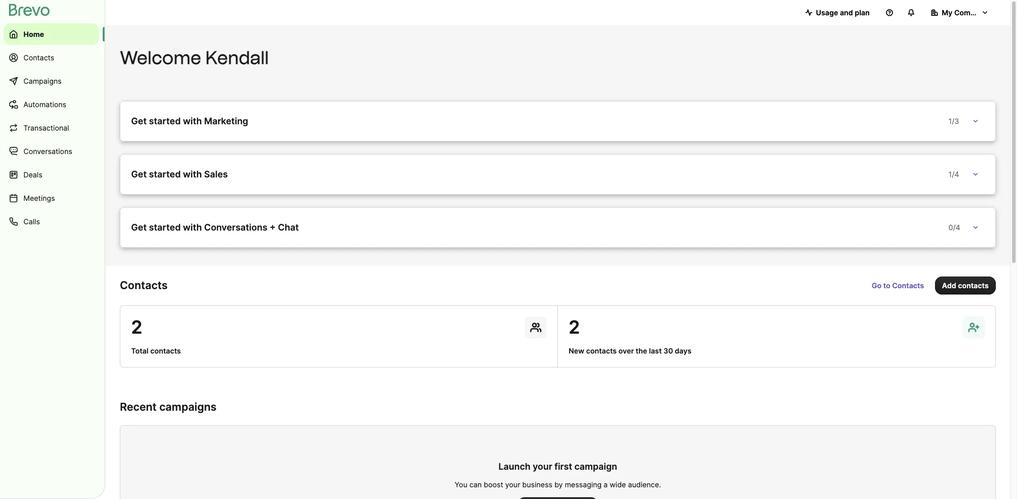 Task type: locate. For each thing, give the bounding box(es) containing it.
1 vertical spatial /
[[952, 170, 955, 179]]

deals
[[23, 170, 42, 179]]

your
[[533, 462, 552, 472], [505, 481, 520, 490]]

/ for get started with sales
[[952, 170, 955, 179]]

2 vertical spatial /
[[953, 223, 956, 232]]

contacts
[[23, 53, 54, 62], [120, 279, 168, 292], [892, 281, 924, 290]]

1 1 from the top
[[949, 117, 952, 126]]

with
[[183, 116, 202, 127], [183, 169, 202, 180], [183, 222, 202, 233]]

welcome
[[120, 47, 201, 69]]

4
[[955, 170, 959, 179], [956, 223, 961, 232]]

2 vertical spatial get
[[131, 222, 147, 233]]

+
[[270, 222, 276, 233]]

0 vertical spatial started
[[149, 116, 181, 127]]

welcome kendall
[[120, 47, 269, 69]]

new contacts over the last 30 days
[[569, 347, 692, 356]]

0 vertical spatial conversations
[[23, 147, 72, 156]]

0 vertical spatial 1
[[949, 117, 952, 126]]

1 vertical spatial get
[[131, 169, 147, 180]]

1 horizontal spatial your
[[533, 462, 552, 472]]

1 vertical spatial 1
[[949, 170, 952, 179]]

started for get started with conversations + chat
[[149, 222, 181, 233]]

2 2 from the left
[[569, 316, 580, 339]]

2
[[131, 316, 142, 339], [569, 316, 580, 339]]

campaigns
[[23, 77, 62, 86]]

2 started from the top
[[149, 169, 181, 180]]

boost
[[484, 481, 503, 490]]

your down launch
[[505, 481, 520, 490]]

0 horizontal spatial conversations
[[23, 147, 72, 156]]

0 vertical spatial 4
[[955, 170, 959, 179]]

get for get started with conversations + chat
[[131, 222, 147, 233]]

campaign
[[575, 462, 617, 472]]

go to contacts button
[[865, 277, 932, 295]]

1 horizontal spatial contacts
[[586, 347, 617, 356]]

2 up new
[[569, 316, 580, 339]]

0 horizontal spatial 2
[[131, 316, 142, 339]]

and
[[840, 8, 853, 17]]

0
[[949, 223, 953, 232]]

conversations
[[23, 147, 72, 156], [204, 222, 267, 233]]

1 horizontal spatial contacts
[[120, 279, 168, 292]]

get started with conversations + chat
[[131, 222, 299, 233]]

home
[[23, 30, 44, 39]]

home link
[[4, 23, 99, 45]]

campaigns link
[[4, 70, 99, 92]]

add contacts
[[942, 281, 989, 290]]

1 with from the top
[[183, 116, 202, 127]]

2 1 from the top
[[949, 170, 952, 179]]

your up business
[[533, 462, 552, 472]]

2 for total contacts
[[131, 316, 142, 339]]

started
[[149, 116, 181, 127], [149, 169, 181, 180], [149, 222, 181, 233]]

2 vertical spatial started
[[149, 222, 181, 233]]

2 horizontal spatial contacts
[[958, 281, 989, 290]]

recent
[[120, 401, 157, 414]]

by
[[555, 481, 563, 490]]

wide
[[610, 481, 626, 490]]

1 vertical spatial started
[[149, 169, 181, 180]]

transactional
[[23, 124, 69, 133]]

3 started from the top
[[149, 222, 181, 233]]

launch
[[499, 462, 531, 472]]

2 with from the top
[[183, 169, 202, 180]]

deals link
[[4, 164, 99, 186]]

2 up total
[[131, 316, 142, 339]]

2 get from the top
[[131, 169, 147, 180]]

1 vertical spatial with
[[183, 169, 202, 180]]

0 horizontal spatial contacts
[[23, 53, 54, 62]]

days
[[675, 347, 692, 356]]

my company button
[[924, 4, 996, 22]]

0 horizontal spatial contacts
[[150, 347, 181, 356]]

1 vertical spatial conversations
[[204, 222, 267, 233]]

business
[[522, 481, 553, 490]]

usage and plan
[[816, 8, 870, 17]]

1 started from the top
[[149, 116, 181, 127]]

kendall
[[205, 47, 269, 69]]

with for marketing
[[183, 116, 202, 127]]

recent campaigns
[[120, 401, 217, 414]]

0 / 4
[[949, 223, 961, 232]]

0 vertical spatial with
[[183, 116, 202, 127]]

contacts right add
[[958, 281, 989, 290]]

1 horizontal spatial 2
[[569, 316, 580, 339]]

0 horizontal spatial your
[[505, 481, 520, 490]]

contacts
[[958, 281, 989, 290], [150, 347, 181, 356], [586, 347, 617, 356]]

0 vertical spatial /
[[952, 117, 955, 126]]

contacts for add
[[958, 281, 989, 290]]

1 horizontal spatial conversations
[[204, 222, 267, 233]]

0 vertical spatial get
[[131, 116, 147, 127]]

1 2 from the left
[[131, 316, 142, 339]]

meetings
[[23, 194, 55, 203]]

conversations left +
[[204, 222, 267, 233]]

contacts left over
[[586, 347, 617, 356]]

over
[[619, 347, 634, 356]]

/
[[952, 117, 955, 126], [952, 170, 955, 179], [953, 223, 956, 232]]

campaigns
[[159, 401, 217, 414]]

contacts inside button
[[958, 281, 989, 290]]

with for conversations
[[183, 222, 202, 233]]

get
[[131, 116, 147, 127], [131, 169, 147, 180], [131, 222, 147, 233]]

1 get from the top
[[131, 116, 147, 127]]

3 get from the top
[[131, 222, 147, 233]]

conversations down the transactional
[[23, 147, 72, 156]]

2 vertical spatial with
[[183, 222, 202, 233]]

1
[[949, 117, 952, 126], [949, 170, 952, 179]]

conversations inside conversations link
[[23, 147, 72, 156]]

audience.
[[628, 481, 661, 490]]

started for get started with marketing
[[149, 116, 181, 127]]

3 with from the top
[[183, 222, 202, 233]]

can
[[470, 481, 482, 490]]

contacts right total
[[150, 347, 181, 356]]

go
[[872, 281, 882, 290]]

conversations link
[[4, 141, 99, 162]]

1 vertical spatial 4
[[956, 223, 961, 232]]

total
[[131, 347, 149, 356]]

started for get started with sales
[[149, 169, 181, 180]]

2 horizontal spatial contacts
[[892, 281, 924, 290]]

launch your first campaign
[[499, 462, 617, 472]]

my company
[[942, 8, 988, 17]]



Task type: describe. For each thing, give the bounding box(es) containing it.
contacts inside button
[[892, 281, 924, 290]]

1 / 3
[[949, 117, 959, 126]]

last
[[649, 347, 662, 356]]

calls
[[23, 217, 40, 226]]

4 for get started with conversations + chat
[[956, 223, 961, 232]]

total contacts
[[131, 347, 181, 356]]

company
[[955, 8, 988, 17]]

contacts for total
[[150, 347, 181, 356]]

/ for get started with marketing
[[952, 117, 955, 126]]

messaging
[[565, 481, 602, 490]]

transactional link
[[4, 117, 99, 139]]

3
[[955, 117, 959, 126]]

sales
[[204, 169, 228, 180]]

meetings link
[[4, 188, 99, 209]]

2 for new contacts over the last 30 days
[[569, 316, 580, 339]]

get for get started with sales
[[131, 169, 147, 180]]

calls link
[[4, 211, 99, 233]]

chat
[[278, 222, 299, 233]]

the
[[636, 347, 647, 356]]

1 for get started with sales
[[949, 170, 952, 179]]

contacts for new
[[586, 347, 617, 356]]

with for sales
[[183, 169, 202, 180]]

automations
[[23, 100, 66, 109]]

contacts link
[[4, 47, 99, 69]]

a
[[604, 481, 608, 490]]

first
[[555, 462, 572, 472]]

you can boost your business by messaging a wide audience.
[[455, 481, 661, 490]]

1 vertical spatial your
[[505, 481, 520, 490]]

add
[[942, 281, 957, 290]]

get started with marketing
[[131, 116, 248, 127]]

4 for get started with sales
[[955, 170, 959, 179]]

/ for get started with conversations + chat
[[953, 223, 956, 232]]

add contacts button
[[935, 277, 996, 295]]

go to contacts
[[872, 281, 924, 290]]

automations link
[[4, 94, 99, 115]]

marketing
[[204, 116, 248, 127]]

get for get started with marketing
[[131, 116, 147, 127]]

my
[[942, 8, 953, 17]]

new
[[569, 347, 584, 356]]

plan
[[855, 8, 870, 17]]

1 / 4
[[949, 170, 959, 179]]

usage
[[816, 8, 838, 17]]

to
[[884, 281, 891, 290]]

usage and plan button
[[798, 4, 877, 22]]

get started with sales
[[131, 169, 228, 180]]

you
[[455, 481, 468, 490]]

0 vertical spatial your
[[533, 462, 552, 472]]

1 for get started with marketing
[[949, 117, 952, 126]]

30
[[664, 347, 673, 356]]



Task type: vqa. For each thing, say whether or not it's contained in the screenshot.


